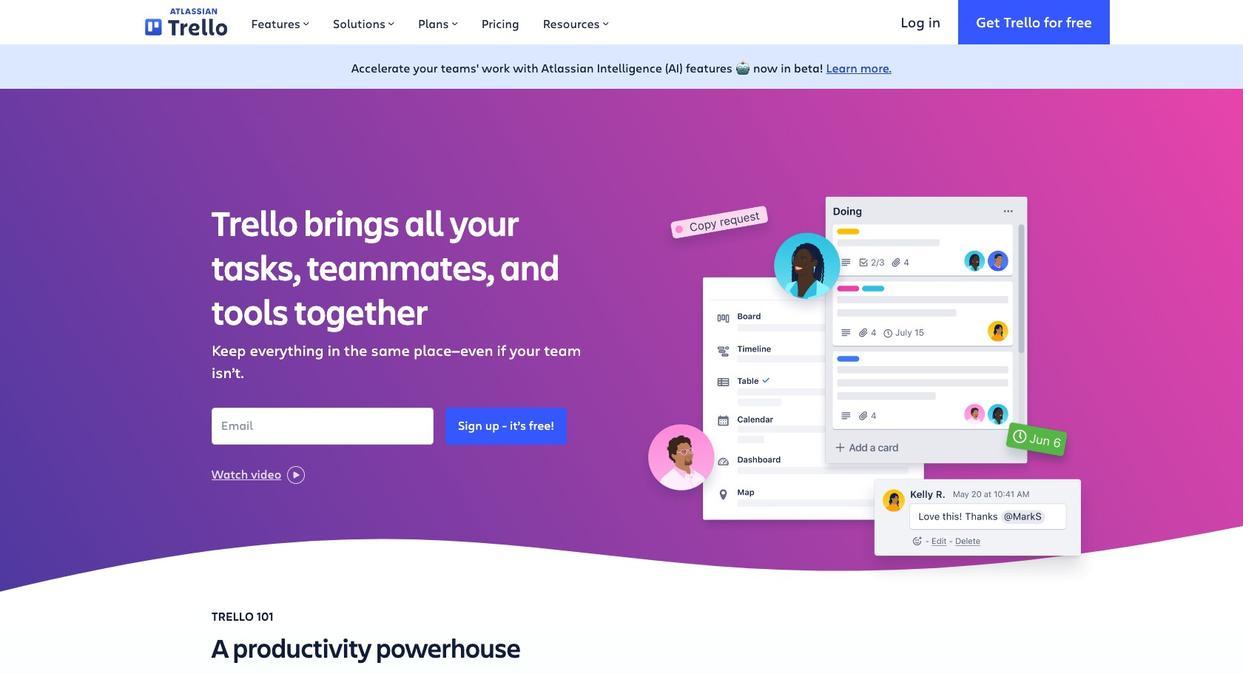 Task type: describe. For each thing, give the bounding box(es) containing it.
trello brings all your tasks, teammates, and tools together keep everything in the same place—even if your team isn't.
[[212, 199, 581, 383]]

work
[[482, 60, 510, 75]]

intelligence
[[597, 60, 662, 75]]

2 horizontal spatial in
[[928, 12, 941, 31]]

solutions
[[333, 16, 386, 31]]

the
[[344, 341, 367, 361]]

isn't.
[[212, 363, 244, 383]]

atlassian
[[541, 60, 594, 75]]

101
[[257, 608, 273, 624]]

beta!
[[794, 60, 823, 75]]

features
[[686, 60, 733, 75]]

accelerate
[[351, 60, 410, 75]]

watch video
[[212, 466, 281, 482]]

team
[[544, 341, 581, 361]]

trello 101 a productivity powerhouse
[[212, 608, 521, 665]]

get
[[976, 12, 1000, 31]]

log in link
[[883, 0, 958, 44]]

features button
[[239, 0, 321, 44]]

solutions button
[[321, 0, 406, 44]]

watch video link
[[212, 465, 305, 484]]

video
[[251, 466, 281, 482]]

-
[[502, 418, 507, 433]]

same
[[371, 341, 410, 361]]

2 vertical spatial your
[[510, 341, 540, 361]]

productivity
[[233, 629, 372, 665]]

tasks,
[[212, 244, 301, 290]]

trello for trello 101
[[212, 608, 254, 624]]

log
[[901, 12, 925, 31]]

0 vertical spatial your
[[413, 60, 438, 75]]

if
[[497, 341, 506, 361]]

sign up - it's free!
[[458, 418, 554, 433]]

get trello for free
[[976, 12, 1092, 31]]

trello for trello brings all your tasks, teammates, and tools together
[[212, 199, 298, 246]]

more.
[[860, 60, 892, 75]]

free!
[[529, 418, 554, 433]]

watch
[[212, 466, 248, 482]]

it's
[[510, 418, 526, 433]]

place—even
[[414, 341, 493, 361]]



Task type: vqa. For each thing, say whether or not it's contained in the screenshot.
-
yes



Task type: locate. For each thing, give the bounding box(es) containing it.
together
[[294, 288, 428, 335]]

learn
[[826, 60, 857, 75]]

plans button
[[406, 0, 470, 44]]

your right all
[[450, 199, 519, 246]]

1 vertical spatial trello
[[212, 199, 298, 246]]

in right now
[[781, 60, 791, 75]]

free
[[1066, 12, 1092, 31]]

trello inside 'trello brings all your tasks, teammates, and tools together keep everything in the same place—even if your team isn't.'
[[212, 199, 298, 246]]

in
[[928, 12, 941, 31], [781, 60, 791, 75], [328, 341, 340, 361]]

features
[[251, 16, 300, 31]]

in left the
[[328, 341, 340, 361]]

with
[[513, 60, 539, 75]]

and
[[500, 244, 560, 290]]

0 horizontal spatial in
[[328, 341, 340, 361]]

🤖
[[736, 60, 750, 75]]

a
[[212, 629, 229, 665]]

now
[[753, 60, 778, 75]]

in for and
[[328, 341, 340, 361]]

tools
[[212, 288, 288, 335]]

up
[[485, 418, 500, 433]]

resources
[[543, 16, 600, 31]]

your right if
[[510, 341, 540, 361]]

accelerate your teams' work with atlassian intelligence (ai) features 🤖 now in beta! learn more.
[[351, 60, 892, 75]]

2 vertical spatial in
[[328, 341, 340, 361]]

0 vertical spatial trello
[[1004, 12, 1041, 31]]

your
[[413, 60, 438, 75], [450, 199, 519, 246], [510, 341, 540, 361]]

pricing
[[481, 16, 519, 31]]

teams'
[[441, 60, 479, 75]]

in right the log
[[928, 12, 941, 31]]

learn more. link
[[826, 60, 892, 75]]

(ai)
[[665, 60, 683, 75]]

keep
[[212, 341, 246, 361]]

1 horizontal spatial in
[[781, 60, 791, 75]]

your left teams'
[[413, 60, 438, 75]]

in for intelligence
[[781, 60, 791, 75]]

1 vertical spatial in
[[781, 60, 791, 75]]

log in
[[901, 12, 941, 31]]

trello
[[1004, 12, 1041, 31], [212, 199, 298, 246], [212, 608, 254, 624]]

everything
[[250, 341, 324, 361]]

teammates,
[[307, 244, 495, 290]]

sign up - it's free! button
[[445, 408, 567, 445]]

sign
[[458, 418, 482, 433]]

resources button
[[531, 0, 621, 44]]

2 vertical spatial trello
[[212, 608, 254, 624]]

in inside 'trello brings all your tasks, teammates, and tools together keep everything in the same place—even if your team isn't.'
[[328, 341, 340, 361]]

brings
[[304, 199, 399, 246]]

1 vertical spatial your
[[450, 199, 519, 246]]

atlassian trello image
[[145, 8, 227, 36]]

an illustration showing different features of a trello board image
[[633, 184, 1102, 597]]

get trello for free link
[[958, 0, 1110, 44]]

pricing link
[[470, 0, 531, 44]]

0 vertical spatial in
[[928, 12, 941, 31]]

trello inside the trello 101 a productivity powerhouse
[[212, 608, 254, 624]]

powerhouse
[[376, 629, 521, 665]]

all
[[405, 199, 444, 246]]

plans
[[418, 16, 449, 31]]

for
[[1044, 12, 1063, 31]]

Email email field
[[212, 408, 434, 445]]



